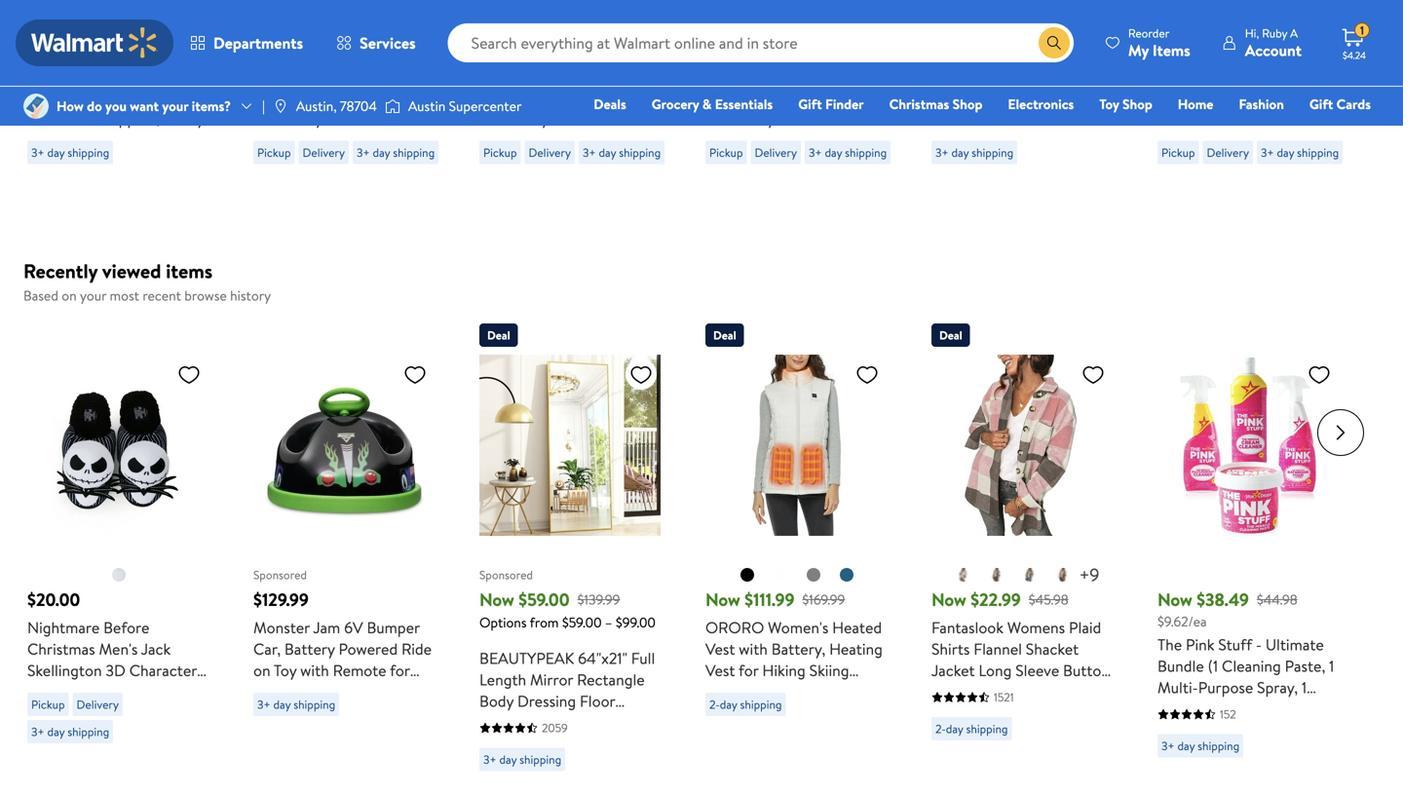Task type: describe. For each thing, give the bounding box(es) containing it.
fantaslook
[[932, 617, 1004, 638]]

$10.98 toddler girls disney princess casual scuff slipper, sizes 5/6-11/12
[[1158, 36, 1351, 129]]

3+ day shipping down debit
[[1261, 144, 1339, 161]]

3+ down gift finder link
[[809, 144, 822, 161]]

blue image
[[839, 567, 855, 583]]

flannel
[[974, 638, 1022, 660]]

family inside $9.98 dearfoams family bear matching comfort slippers, sizes baby to adult
[[331, 65, 374, 86]]

toy shop
[[1100, 95, 1153, 114]]

add to favorites list, nightmare before christmas men's jack skellington 3d character slippers image
[[177, 363, 201, 387]]

3d inside $20.00 nightmare before christmas men's jack skellington 3d character slippers
[[106, 660, 126, 681]]

you
[[105, 96, 127, 115]]

women
[[972, 65, 1023, 86]]

debit
[[1254, 122, 1288, 141]]

items
[[166, 257, 213, 285]]

for inside "now $111.99 $169.99 ororo women's heated vest with battery, heating vest for hiking skiing outdoors (white,xl) 2-day shipping"
[[739, 660, 759, 681]]

 image for austin, 78704
[[273, 98, 288, 114]]

product group containing $29.99
[[27, 0, 226, 196]]

the pink stuff - ultimate bundle (1 cleaning paste, 1 multi-purpose spray, 1 cream cleaner, 1 bathroom foam cleaner) image
[[1158, 355, 1339, 536]]

day down debit
[[1277, 144, 1294, 161]]

comfort inside $9.98 dearfoams family bear matching comfort slippers, sizes baby to adult
[[321, 86, 379, 108]]

3 dearfoams from the left
[[706, 65, 779, 86]]

departments
[[213, 32, 303, 54]]

austin
[[408, 96, 446, 115]]

services
[[360, 32, 416, 54]]

items
[[1153, 39, 1191, 61]]

day down grinchmas on the top of the page
[[47, 144, 65, 161]]

product group containing adult women spongebob and patrick 3d slipper, sizes 6-11
[[932, 0, 1130, 196]]

day down 78704
[[373, 144, 390, 161]]

3 to from the left
[[778, 108, 793, 129]]

browse
[[184, 286, 227, 305]]

registry
[[1147, 122, 1196, 141]]

recent
[[143, 286, 181, 305]]

bear inside $9.98 dearfoams family bear matching comfort slippers, sizes baby to adult
[[378, 65, 409, 86]]

day down 11
[[952, 144, 969, 161]]

3+ down standing
[[483, 751, 497, 768]]

shipping down austin
[[393, 144, 435, 161]]

finder
[[825, 95, 864, 114]]

walmart image
[[31, 27, 158, 58]]

-
[[1256, 634, 1262, 655]]

how do you want your items?
[[57, 96, 231, 115]]

neutral black image
[[740, 567, 755, 583]]

floor
[[580, 690, 615, 712]]

nightmare before christmas men's jack skellington 3d character slippers image
[[27, 355, 209, 536]]

 image for how do you want your items?
[[23, 94, 49, 119]]

1 horizontal spatial toy
[[1100, 95, 1119, 114]]

white image
[[773, 567, 788, 583]]

2 to from the left
[[552, 108, 567, 129]]

reorder my items
[[1128, 25, 1191, 61]]

$169.99
[[802, 590, 845, 609]]

1 vest from the top
[[706, 638, 735, 660]]

deal for now $59.00
[[487, 327, 510, 344]]

most
[[110, 286, 139, 305]]

powered
[[339, 638, 398, 660]]

3+ day shipping down deals link on the top left
[[583, 144, 661, 161]]

xxl
[[978, 703, 1004, 724]]

|
[[262, 96, 265, 115]]

with inside "now $111.99 $169.99 ororo women's heated vest with battery, heating vest for hiking skiing outdoors (white,xl) 2-day shipping"
[[739, 638, 768, 660]]

3+ day shipping down standing
[[483, 751, 562, 768]]

3+ down deals
[[583, 144, 596, 161]]

pickup down grocery & essentials
[[709, 144, 743, 161]]

christmas shop link
[[881, 94, 991, 115]]

shipping down 1521
[[966, 721, 1008, 737]]

product group containing $9.98
[[253, 0, 452, 196]]

shipping inside "now $111.99 $169.99 ororo women's heated vest with battery, heating vest for hiking skiing outdoors (white,xl) 2-day shipping"
[[740, 696, 782, 713]]

3+ down debit
[[1261, 144, 1274, 161]]

adult inside $9.98 dearfoams family bear matching comfort slippers, sizes baby to adult
[[344, 108, 381, 129]]

add to favorites list, fantaslook womens plaid shirts flannel shacket jacket long sleeve button down boyfriend shirt coats, xxl image
[[1082, 363, 1105, 387]]

toddler
[[1158, 65, 1208, 86]]

sponsored for now
[[479, 567, 533, 583]]

to inside $9.98 dearfoams family bear matching comfort slippers, sizes baby to adult
[[326, 108, 341, 129]]

2 vest from the top
[[706, 660, 735, 681]]

day down cream
[[1178, 738, 1195, 754]]

car,
[[253, 638, 281, 660]]

your inside recently viewed items based on your most recent browse history
[[80, 286, 106, 305]]

$20.00
[[27, 588, 80, 612]]

2 dearfoams from the left
[[479, 65, 553, 86]]

add to favorites list, ororo women's heated vest with battery, heating vest for hiking skiing outdoors (white,xl) image
[[856, 363, 879, 387]]

shipping down slippers
[[67, 724, 109, 740]]

from
[[530, 613, 559, 632]]

cleaning
[[1222, 655, 1281, 677]]

gift,
[[99, 151, 129, 172]]

bundle
[[1158, 655, 1204, 677]]

$38.49
[[1197, 588, 1249, 612]]

11
[[946, 108, 956, 129]]

2 $11.98 from the left
[[706, 36, 750, 60]]

now for $111.99
[[706, 588, 740, 612]]

1 right spray,
[[1302, 677, 1307, 698]]

adult women spongebob and patrick 3d slipper, sizes 6-11
[[932, 65, 1120, 129]]

1 vertical spatial grinch
[[132, 172, 178, 193]]

pickup down supercenter
[[483, 144, 517, 161]]

based
[[23, 286, 58, 305]]

beautypeak 64"x21" full length mirror rectangle body dressing floor standing mirrors, gold
[[479, 648, 655, 733]]

1 $11.98 dearfoams family bear matching comfort slippers, sizes baby to adult from the left
[[479, 36, 666, 129]]

gift for cards
[[1310, 95, 1333, 114]]

2 $11.98 dearfoams family bear matching comfort slippers, sizes baby to adult from the left
[[706, 36, 892, 129]]

recently
[[23, 257, 97, 285]]

scuff
[[1205, 86, 1241, 108]]

pickup down | on the top of the page
[[257, 144, 291, 161]]

one debit
[[1222, 122, 1288, 141]]

hi,
[[1245, 25, 1259, 41]]

1 $11.98 from the left
[[479, 36, 524, 60]]

day down standing
[[499, 751, 517, 768]]

(1
[[1208, 655, 1218, 677]]

ororo
[[706, 617, 764, 638]]

shipping down patrick
[[972, 144, 1014, 161]]

1 vertical spatial funny
[[88, 172, 128, 193]]

battery,
[[772, 638, 826, 660]]

day down slippers
[[47, 724, 65, 740]]

&
[[703, 95, 712, 114]]

3+ down 78704
[[357, 144, 370, 161]]

shipping down walmart+ link
[[1297, 144, 1339, 161]]

day down "down"
[[946, 721, 963, 737]]

add to favorites list, monster jam 6v bumper car, battery powered ride on toy with remote for kids ages 1.5 , black image
[[403, 363, 427, 387]]

home link
[[1169, 94, 1222, 115]]

before
[[103, 617, 149, 638]]

plaid
[[1069, 617, 1101, 638]]

1 horizontal spatial your
[[162, 96, 188, 115]]

sizes inside $9.98 dearfoams family bear matching comfort slippers, sizes baby to adult
[[253, 108, 286, 129]]

3+ day shipping down the finder
[[809, 144, 887, 161]]

button
[[1063, 660, 1110, 681]]

viewed
[[102, 257, 161, 285]]

deals link
[[585, 94, 635, 115]]

day down gift finder link
[[825, 144, 842, 161]]

princess
[[1295, 65, 1351, 86]]

$9.62/ea
[[1158, 612, 1207, 631]]

1.5
[[322, 681, 339, 703]]

heating
[[829, 638, 883, 660]]

reorder
[[1128, 25, 1170, 41]]

,
[[342, 681, 346, 703]]

3 baby from the left
[[742, 108, 775, 129]]

womens
[[1007, 617, 1065, 638]]

length
[[479, 669, 526, 690]]

64"x21"
[[578, 648, 628, 669]]

3d inside 'adult women spongebob and patrick 3d slipper, sizes 6-11'
[[1011, 86, 1031, 108]]

shipping down 152
[[1198, 738, 1240, 754]]

now inside sponsored now $59.00 $139.99 options from $59.00 – $99.00
[[479, 588, 514, 612]]

3+ day shipping down 152
[[1162, 738, 1240, 754]]

pickup down registry at the right top of page
[[1162, 144, 1195, 161]]

fantaslook womens plaid shirts flannel shacket jacket long sleeve button down boyfriend shirt coats, xxl image
[[932, 355, 1113, 536]]

merry
[[179, 86, 220, 108]]

patrick
[[960, 86, 1007, 108]]

slipper, inside 'adult women spongebob and patrick 3d slipper, sizes 6-11'
[[1034, 86, 1084, 108]]

and
[[932, 86, 956, 108]]

product group containing now $111.99
[[706, 316, 889, 794]]

3+ down 6-
[[936, 144, 949, 161]]

christmas shop
[[889, 95, 983, 114]]

3 brown image
[[989, 567, 1004, 583]]

Walmart Site-Wide search field
[[448, 23, 1074, 62]]

shirts
[[932, 638, 970, 660]]

history
[[230, 286, 271, 305]]

the
[[1158, 634, 1182, 655]]

ruby
[[1262, 25, 1288, 41]]

add to favorites list, beautypeak 64"x21" full length mirror rectangle body dressing floor standing mirrors, gold image
[[630, 363, 653, 387]]

sizes inside 'adult women spongebob and patrick 3d slipper, sizes 6-11'
[[1088, 86, 1120, 108]]

shop for christmas shop
[[953, 95, 983, 114]]

shipping down grinchmas on the top of the page
[[67, 144, 109, 161]]

dressing
[[517, 690, 576, 712]]

add to favorites list, the pink stuff - ultimate bundle (1 cleaning paste, 1 multi-purpose spray, 1 cream cleaner, 1 bathroom foam cleaner) image
[[1308, 363, 1331, 387]]

kids
[[253, 681, 281, 703]]

sizes right austin
[[479, 108, 512, 129]]

jack
[[141, 638, 171, 660]]

nightmare
[[27, 617, 100, 638]]

0 vertical spatial $59.00
[[519, 588, 570, 612]]

$4.24
[[1343, 49, 1366, 62]]



Task type: vqa. For each thing, say whether or not it's contained in the screenshot.
comfort
yes



Task type: locate. For each thing, give the bounding box(es) containing it.
ororo women's heated vest with battery, heating vest for hiking skiing outdoors (white,xl) image
[[706, 355, 887, 536]]

shipping inside sponsored $129.99 monster jam 6v bumper car, battery powered ride on toy with remote for kids ages 1.5 , black 3+ day shipping
[[294, 696, 335, 713]]

2 family from the left
[[557, 65, 600, 86]]

comfort right supercenter
[[547, 86, 605, 108]]

family up gift finder
[[783, 65, 826, 86]]

1 matching from the left
[[253, 86, 317, 108]]

available in additional 9 variants element
[[1079, 563, 1100, 587]]

1 deal from the left
[[487, 327, 510, 344]]

product group containing now $59.00
[[479, 316, 663, 794]]

pickup down skellington
[[31, 696, 65, 713]]

day inside "now $111.99 $169.99 ororo women's heated vest with battery, heating vest for hiking skiing outdoors (white,xl) 2-day shipping"
[[720, 696, 737, 713]]

0 horizontal spatial dearfoams
[[253, 65, 327, 86]]

black
[[350, 681, 386, 703]]

dearfoams up essentials
[[706, 65, 779, 86]]

0 vertical spatial your
[[162, 96, 188, 115]]

your left the "most" on the left top of page
[[80, 286, 106, 305]]

0 horizontal spatial funny
[[88, 172, 128, 193]]

to
[[326, 108, 341, 129], [552, 108, 567, 129], [778, 108, 793, 129]]

sizes right electronics
[[1088, 86, 1120, 108]]

1 horizontal spatial slipper,
[[1245, 86, 1295, 108]]

$99.00
[[616, 613, 656, 632]]

3 deal from the left
[[939, 327, 963, 344]]

2059
[[542, 720, 568, 736]]

dearfoams down "$9.98"
[[253, 65, 327, 86]]

2 horizontal spatial comfort
[[773, 86, 831, 108]]

for right black
[[390, 660, 410, 681]]

vest down ororo
[[706, 660, 735, 681]]

1 up $4.24
[[1360, 22, 1364, 39]]

bear up the finder
[[830, 65, 861, 86]]

cozy
[[133, 151, 166, 172]]

152
[[1220, 706, 1236, 723]]

pink
[[1186, 634, 1215, 655]]

gift
[[798, 95, 822, 114], [1310, 95, 1333, 114], [181, 172, 208, 193]]

matching right austin
[[479, 86, 543, 108]]

2 horizontal spatial dearfoams
[[706, 65, 779, 86]]

gift inside 'gift cards registry'
[[1310, 95, 1333, 114]]

0 vertical spatial 3d
[[1011, 86, 1031, 108]]

deal
[[487, 327, 510, 344], [713, 327, 736, 344], [939, 327, 963, 344]]

0 horizontal spatial slipper,
[[1034, 86, 1084, 108]]

$29.99
[[27, 36, 77, 60]]

1 sponsored from the left
[[253, 567, 307, 583]]

comfort down walmart site-wide search field
[[773, 86, 831, 108]]

on down recently
[[62, 286, 77, 305]]

1 vertical spatial on
[[253, 660, 271, 681]]

stuff
[[1218, 634, 1252, 655]]

comfort down services popup button
[[321, 86, 379, 108]]

funny right want
[[164, 108, 204, 129]]

0 horizontal spatial matching
[[253, 86, 317, 108]]

shop for toy shop
[[1123, 95, 1153, 114]]

sleeve
[[1016, 660, 1060, 681]]

2 matching from the left
[[479, 86, 543, 108]]

now up ororo
[[706, 588, 740, 612]]

2 baby from the left
[[516, 108, 549, 129]]

sponsored for $129.99
[[253, 567, 307, 583]]

matching inside $9.98 dearfoams family bear matching comfort slippers, sizes baby to adult
[[253, 86, 317, 108]]

toy down spongebob
[[1100, 95, 1119, 114]]

matching down "$9.98"
[[253, 86, 317, 108]]

on inside sponsored $129.99 monster jam 6v bumper car, battery powered ride on toy with remote for kids ages 1.5 , black 3+ day shipping
[[253, 660, 271, 681]]

next slide for recently viewed items list image
[[1318, 409, 1364, 456]]

outdoors
[[706, 681, 771, 703]]

3 bear from the left
[[830, 65, 861, 86]]

shacket
[[1026, 638, 1079, 660]]

0 horizontal spatial $11.98
[[479, 36, 524, 60]]

$139.99
[[577, 590, 620, 609]]

1 pink image
[[956, 567, 971, 583]]

do
[[87, 96, 102, 115]]

6v
[[344, 617, 363, 638]]

3+
[[31, 144, 44, 161], [357, 144, 370, 161], [583, 144, 596, 161], [809, 144, 822, 161], [936, 144, 949, 161], [1261, 144, 1274, 161], [257, 696, 271, 713], [31, 724, 44, 740], [1162, 738, 1175, 754], [483, 751, 497, 768]]

day
[[47, 144, 65, 161], [373, 144, 390, 161], [599, 144, 616, 161], [825, 144, 842, 161], [952, 144, 969, 161], [1277, 144, 1294, 161], [273, 696, 291, 713], [720, 696, 737, 713], [946, 721, 963, 737], [47, 724, 65, 740], [1178, 738, 1195, 754], [499, 751, 517, 768]]

product group containing $20.00
[[27, 316, 210, 794]]

0 horizontal spatial comfort
[[321, 86, 379, 108]]

registry link
[[1138, 121, 1205, 142]]

deal for now $22.99
[[939, 327, 963, 344]]

baby right | on the top of the page
[[290, 108, 323, 129]]

3+ day shipping down 11
[[936, 144, 1014, 161]]

0 horizontal spatial toy
[[274, 660, 297, 681]]

adult right essentials
[[797, 108, 833, 129]]

shipping down hiking
[[740, 696, 782, 713]]

1 horizontal spatial on
[[253, 660, 271, 681]]

2 shop from the left
[[1123, 95, 1153, 114]]

0 vertical spatial grinch
[[99, 65, 144, 86]]

2-day shipping
[[936, 721, 1008, 737]]

1 horizontal spatial to
[[552, 108, 567, 129]]

boyfriend
[[975, 681, 1041, 703]]

$11.98 dearfoams family bear matching comfort slippers, sizes baby to adult
[[479, 36, 666, 129], [706, 36, 892, 129]]

1 family from the left
[[331, 65, 374, 86]]

family up deals
[[557, 65, 600, 86]]

now down 1 pink icon
[[932, 588, 967, 612]]

now for $38.49
[[1158, 588, 1193, 612]]

shipping down "2059"
[[520, 751, 562, 768]]

1 horizontal spatial deal
[[713, 327, 736, 344]]

now inside now $38.49 $44.98 $9.62/ea the pink stuff - ultimate bundle (1 cleaning paste, 1 multi-purpose spray, 1 cream cleaner, 1 bathroom foam cleaner)
[[1158, 588, 1193, 612]]

1 vertical spatial $59.00
[[562, 613, 602, 632]]

with left ","
[[300, 660, 329, 681]]

sponsored up options
[[479, 567, 533, 583]]

grinch up you
[[99, 65, 144, 86]]

hi, ruby a account
[[1245, 25, 1302, 61]]

supercenter
[[449, 96, 522, 115]]

deal for now $111.99
[[713, 327, 736, 344]]

 image
[[385, 96, 400, 116]]

0 horizontal spatial for
[[390, 660, 410, 681]]

0 horizontal spatial 2-
[[709, 696, 720, 713]]

bathroom
[[1158, 720, 1225, 741]]

1 horizontal spatial funny
[[164, 108, 204, 129]]

1 horizontal spatial with
[[739, 638, 768, 660]]

1 horizontal spatial baby
[[516, 108, 549, 129]]

to right essentials
[[778, 108, 793, 129]]

$111.99
[[745, 588, 795, 612]]

slippers, inside $9.98 dearfoams family bear matching comfort slippers, sizes baby to adult
[[383, 86, 440, 108]]

sizes left austin,
[[253, 108, 286, 129]]

$29.99 christmas grinch embroidered slippers, merry grinchmas slippers, funny christmas slippers, christmas gift, cozy slippers, funny grinch gift
[[27, 36, 220, 193]]

1 bear from the left
[[378, 65, 409, 86]]

1 horizontal spatial for
[[739, 660, 759, 681]]

girls
[[1212, 65, 1243, 86]]

gift right cozy
[[181, 172, 208, 193]]

1 vertical spatial toy
[[274, 660, 297, 681]]

christmas inside $20.00 nightmare before christmas men's jack skellington 3d character slippers
[[27, 638, 95, 660]]

0 horizontal spatial deal
[[487, 327, 510, 344]]

gift left the finder
[[798, 95, 822, 114]]

3+ day shipping
[[31, 144, 109, 161], [357, 144, 435, 161], [583, 144, 661, 161], [809, 144, 887, 161], [936, 144, 1014, 161], [1261, 144, 1339, 161], [31, 724, 109, 740], [1162, 738, 1240, 754], [483, 751, 562, 768]]

3+ day shipping down austin
[[357, 144, 435, 161]]

1 slipper, from the left
[[1034, 86, 1084, 108]]

standing
[[479, 712, 538, 733]]

0 horizontal spatial baby
[[290, 108, 323, 129]]

2 now from the left
[[706, 588, 740, 612]]

1 horizontal spatial matching
[[479, 86, 543, 108]]

1 for from the left
[[390, 660, 410, 681]]

1 baby from the left
[[290, 108, 323, 129]]

2 horizontal spatial bear
[[830, 65, 861, 86]]

0 horizontal spatial sponsored
[[253, 567, 307, 583]]

1 horizontal spatial dearfoams
[[479, 65, 553, 86]]

shipping
[[67, 144, 109, 161], [393, 144, 435, 161], [619, 144, 661, 161], [845, 144, 887, 161], [972, 144, 1014, 161], [1297, 144, 1339, 161], [294, 696, 335, 713], [740, 696, 782, 713], [966, 721, 1008, 737], [67, 724, 109, 740], [1198, 738, 1240, 754], [520, 751, 562, 768]]

grocery
[[652, 95, 699, 114]]

2 horizontal spatial gift
[[1310, 95, 1333, 114]]

now $38.49 $44.98 $9.62/ea the pink stuff - ultimate bundle (1 cleaning paste, 1 multi-purpose spray, 1 cream cleaner, 1 bathroom foam cleaner)
[[1158, 588, 1334, 741]]

1 right cleaner,
[[1266, 698, 1271, 720]]

0 horizontal spatial $11.98 dearfoams family bear matching comfort slippers, sizes baby to adult
[[479, 36, 666, 129]]

want
[[130, 96, 159, 115]]

0 vertical spatial toy
[[1100, 95, 1119, 114]]

1521
[[994, 689, 1014, 706]]

grinch
[[99, 65, 144, 86], [132, 172, 178, 193]]

on left the ages at the bottom left of the page
[[253, 660, 271, 681]]

3+ down cream
[[1162, 738, 1175, 754]]

2 horizontal spatial to
[[778, 108, 793, 129]]

shipping left ","
[[294, 696, 335, 713]]

sizes
[[1088, 86, 1120, 108], [1299, 86, 1331, 108], [253, 108, 286, 129], [479, 108, 512, 129], [706, 108, 738, 129]]

3 comfort from the left
[[773, 86, 831, 108]]

$11.98 up grocery & essentials link
[[706, 36, 750, 60]]

1 vertical spatial 3d
[[106, 660, 126, 681]]

foam
[[1229, 720, 1266, 741]]

0 horizontal spatial to
[[326, 108, 341, 129]]

toy shop link
[[1091, 94, 1161, 115]]

2 green image
[[1022, 567, 1037, 583]]

slippers
[[27, 681, 80, 703]]

departments button
[[173, 19, 320, 66]]

3 yellow image
[[1055, 567, 1071, 583]]

bear down the services
[[378, 65, 409, 86]]

toy inside sponsored $129.99 monster jam 6v bumper car, battery powered ride on toy with remote for kids ages 1.5 , black 3+ day shipping
[[274, 660, 297, 681]]

men's
[[99, 638, 138, 660]]

1 right paste,
[[1329, 655, 1334, 677]]

austin supercenter
[[408, 96, 522, 115]]

essentials
[[715, 95, 773, 114]]

product group containing +9
[[932, 316, 1115, 794]]

2 sponsored from the left
[[479, 567, 533, 583]]

sponsored up $129.99
[[253, 567, 307, 583]]

1 now from the left
[[479, 588, 514, 612]]

 image
[[23, 94, 49, 119], [273, 98, 288, 114]]

2- inside "now $111.99 $169.99 ororo women's heated vest with battery, heating vest for hiking skiing outdoors (white,xl) 2-day shipping"
[[709, 696, 720, 713]]

0 horizontal spatial 3d
[[106, 660, 126, 681]]

1 horizontal spatial $11.98 dearfoams family bear matching comfort slippers, sizes baby to adult
[[706, 36, 892, 129]]

0 horizontal spatial  image
[[23, 94, 49, 119]]

sizes inside $10.98 toddler girls disney princess casual scuff slipper, sizes 5/6-11/12
[[1299, 86, 1331, 108]]

0 horizontal spatial family
[[331, 65, 374, 86]]

2- down ororo
[[709, 696, 720, 713]]

coats,
[[932, 703, 975, 724]]

1 vertical spatial 2-
[[936, 721, 946, 737]]

3+ day shipping down grinchmas on the top of the page
[[31, 144, 109, 161]]

2 slipper, from the left
[[1245, 86, 1295, 108]]

1 horizontal spatial family
[[557, 65, 600, 86]]

casual
[[1158, 86, 1202, 108]]

$20.00 nightmare before christmas men's jack skellington 3d character slippers
[[27, 588, 197, 703]]

$129.99
[[253, 588, 309, 612]]

baby left deals
[[516, 108, 549, 129]]

0 horizontal spatial gift
[[181, 172, 208, 193]]

1 shop from the left
[[953, 95, 983, 114]]

2 horizontal spatial family
[[783, 65, 826, 86]]

for inside sponsored $129.99 monster jam 6v bumper car, battery powered ride on toy with remote for kids ages 1.5 , black 3+ day shipping
[[390, 660, 410, 681]]

adult left grocery
[[570, 108, 607, 129]]

beautypeak
[[479, 648, 574, 669]]

shipping down the finder
[[845, 144, 887, 161]]

$9.98
[[253, 36, 294, 60]]

family
[[331, 65, 374, 86], [557, 65, 600, 86], [783, 65, 826, 86]]

2 deal from the left
[[713, 327, 736, 344]]

3 now from the left
[[932, 588, 967, 612]]

hiking
[[762, 660, 806, 681]]

now inside "now $111.99 $169.99 ororo women's heated vest with battery, heating vest for hiking skiing outdoors (white,xl) 2-day shipping"
[[706, 588, 740, 612]]

3+ down grinchmas on the top of the page
[[31, 144, 44, 161]]

2 horizontal spatial baby
[[742, 108, 775, 129]]

full
[[631, 648, 655, 669]]

4 now from the left
[[1158, 588, 1193, 612]]

toy down monster
[[274, 660, 297, 681]]

skiing
[[809, 660, 849, 681]]

1 horizontal spatial sponsored
[[479, 567, 533, 583]]

funny
[[164, 108, 204, 129], [88, 172, 128, 193]]

search icon image
[[1046, 35, 1062, 51]]

shipping down deals link on the top left
[[619, 144, 661, 161]]

 image right | on the top of the page
[[273, 98, 288, 114]]

product group containing $129.99
[[253, 316, 437, 794]]

3d right patrick
[[1011, 86, 1031, 108]]

2 horizontal spatial deal
[[939, 327, 963, 344]]

slipper,
[[1034, 86, 1084, 108], [1245, 86, 1295, 108]]

adult right austin,
[[344, 108, 381, 129]]

3d down before
[[106, 660, 126, 681]]

day left 1.5
[[273, 696, 291, 713]]

3 matching from the left
[[706, 86, 769, 108]]

adult up christmas shop link
[[932, 65, 968, 86]]

3+ left the ages at the bottom left of the page
[[257, 696, 271, 713]]

$59.00 left –
[[562, 613, 602, 632]]

1 horizontal spatial gift
[[798, 95, 822, 114]]

remote
[[333, 660, 386, 681]]

$44.98
[[1257, 590, 1298, 609]]

day down deals link on the top left
[[599, 144, 616, 161]]

beautypeak 64"x21" full length mirror rectangle body dressing floor standing mirrors, gold image
[[479, 355, 661, 536]]

bumper
[[367, 617, 420, 638]]

purpose
[[1198, 677, 1254, 698]]

1 to from the left
[[326, 108, 341, 129]]

paste,
[[1285, 655, 1326, 677]]

sponsored inside sponsored $129.99 monster jam 6v bumper car, battery powered ride on toy with remote for kids ages 1.5 , black 3+ day shipping
[[253, 567, 307, 583]]

1 horizontal spatial comfort
[[547, 86, 605, 108]]

monster jam 6v bumper car, battery powered ride on toy with remote for kids ages 1.5 , black image
[[253, 355, 435, 536]]

baby inside $9.98 dearfoams family bear matching comfort slippers, sizes baby to adult
[[290, 108, 323, 129]]

$11.98 up supercenter
[[479, 36, 524, 60]]

$10.98
[[1158, 36, 1206, 60]]

product group
[[27, 0, 226, 196], [253, 0, 452, 196], [479, 0, 678, 196], [706, 0, 904, 196], [932, 0, 1130, 196], [1158, 0, 1356, 196], [27, 316, 210, 794], [253, 316, 437, 794], [479, 316, 663, 794], [706, 316, 889, 794], [932, 316, 1115, 794], [1158, 316, 1341, 794]]

matching down walmart site-wide search field
[[706, 86, 769, 108]]

ages
[[285, 681, 318, 703]]

1 horizontal spatial 2-
[[936, 721, 946, 737]]

now $22.99 $45.98 fantaslook womens plaid shirts flannel shacket jacket long sleeve button down boyfriend shirt coats, xxl
[[932, 588, 1110, 724]]

dearfoams
[[253, 65, 327, 86], [479, 65, 553, 86], [706, 65, 779, 86]]

3 family from the left
[[783, 65, 826, 86]]

now up "the"
[[1158, 588, 1193, 612]]

day inside sponsored $129.99 monster jam 6v bumper car, battery powered ride on toy with remote for kids ages 1.5 , black 3+ day shipping
[[273, 696, 291, 713]]

product group containing $10.98
[[1158, 0, 1356, 196]]

2 bear from the left
[[604, 65, 635, 86]]

1 comfort from the left
[[321, 86, 379, 108]]

0 horizontal spatial with
[[300, 660, 329, 681]]

78704
[[340, 96, 377, 115]]

2 comfort from the left
[[547, 86, 605, 108]]

1 vertical spatial your
[[80, 286, 106, 305]]

for left hiking
[[739, 660, 759, 681]]

1 horizontal spatial 3d
[[1011, 86, 1031, 108]]

2 for from the left
[[739, 660, 759, 681]]

2-
[[709, 696, 720, 713], [936, 721, 946, 737]]

bear up deals link on the top left
[[604, 65, 635, 86]]

1 horizontal spatial  image
[[273, 98, 288, 114]]

gift inside $29.99 christmas grinch embroidered slippers, merry grinchmas slippers, funny christmas slippers, christmas gift, cozy slippers, funny grinch gift
[[181, 172, 208, 193]]

3+ down slippers
[[31, 724, 44, 740]]

1 horizontal spatial bear
[[604, 65, 635, 86]]

1 horizontal spatial shop
[[1123, 95, 1153, 114]]

dearfoams inside $9.98 dearfoams family bear matching comfort slippers, sizes baby to adult
[[253, 65, 327, 86]]

 image left how
[[23, 94, 49, 119]]

now for $22.99
[[932, 588, 967, 612]]

on inside recently viewed items based on your most recent browse history
[[62, 286, 77, 305]]

day down ororo
[[720, 696, 737, 713]]

1 horizontal spatial $11.98
[[706, 36, 750, 60]]

gift for finder
[[798, 95, 822, 114]]

0 horizontal spatial shop
[[953, 95, 983, 114]]

black image
[[111, 567, 127, 583]]

2- down "down"
[[936, 721, 946, 737]]

1 dearfoams from the left
[[253, 65, 327, 86]]

disney
[[1246, 65, 1292, 86]]

3+ day shipping down slippers
[[31, 724, 109, 740]]

one debit link
[[1213, 121, 1296, 142]]

sizes right grocery
[[706, 108, 738, 129]]

adult inside 'adult women spongebob and patrick 3d slipper, sizes 6-11'
[[932, 65, 968, 86]]

Search search field
[[448, 23, 1074, 62]]

0 horizontal spatial your
[[80, 286, 106, 305]]

slipper, inside $10.98 toddler girls disney princess casual scuff slipper, sizes 5/6-11/12
[[1245, 86, 1295, 108]]

cleaner)
[[1270, 720, 1328, 741]]

0 horizontal spatial bear
[[378, 65, 409, 86]]

sponsored inside sponsored now $59.00 $139.99 options from $59.00 – $99.00
[[479, 567, 533, 583]]

your right want
[[162, 96, 188, 115]]

sizes left cards
[[1299, 86, 1331, 108]]

funny left cozy
[[88, 172, 128, 193]]

now inside now $22.99 $45.98 fantaslook womens plaid shirts flannel shacket jacket long sleeve button down boyfriend shirt coats, xxl
[[932, 588, 967, 612]]

gray image
[[806, 567, 821, 583]]

rectangle
[[577, 669, 645, 690]]

0 vertical spatial 2-
[[709, 696, 720, 713]]

long
[[979, 660, 1012, 681]]

a
[[1290, 25, 1298, 41]]

0 vertical spatial funny
[[164, 108, 204, 129]]

–
[[605, 613, 612, 632]]

3+ inside sponsored $129.99 monster jam 6v bumper car, battery powered ride on toy with remote for kids ages 1.5 , black 3+ day shipping
[[257, 696, 271, 713]]

your
[[162, 96, 188, 115], [80, 286, 106, 305]]

product group containing now $38.49
[[1158, 316, 1341, 794]]

with inside sponsored $129.99 monster jam 6v bumper car, battery powered ride on toy with remote for kids ages 1.5 , black 3+ day shipping
[[300, 660, 329, 681]]

gold
[[599, 712, 632, 733]]

1
[[1360, 22, 1364, 39], [1329, 655, 1334, 677], [1302, 677, 1307, 698], [1266, 698, 1271, 720]]

2 horizontal spatial matching
[[706, 86, 769, 108]]

battery
[[284, 638, 335, 660]]

0 horizontal spatial on
[[62, 286, 77, 305]]

family up 78704
[[331, 65, 374, 86]]

grinch right the gift,
[[132, 172, 178, 193]]

0 vertical spatial on
[[62, 286, 77, 305]]

mirror
[[530, 669, 573, 690]]



